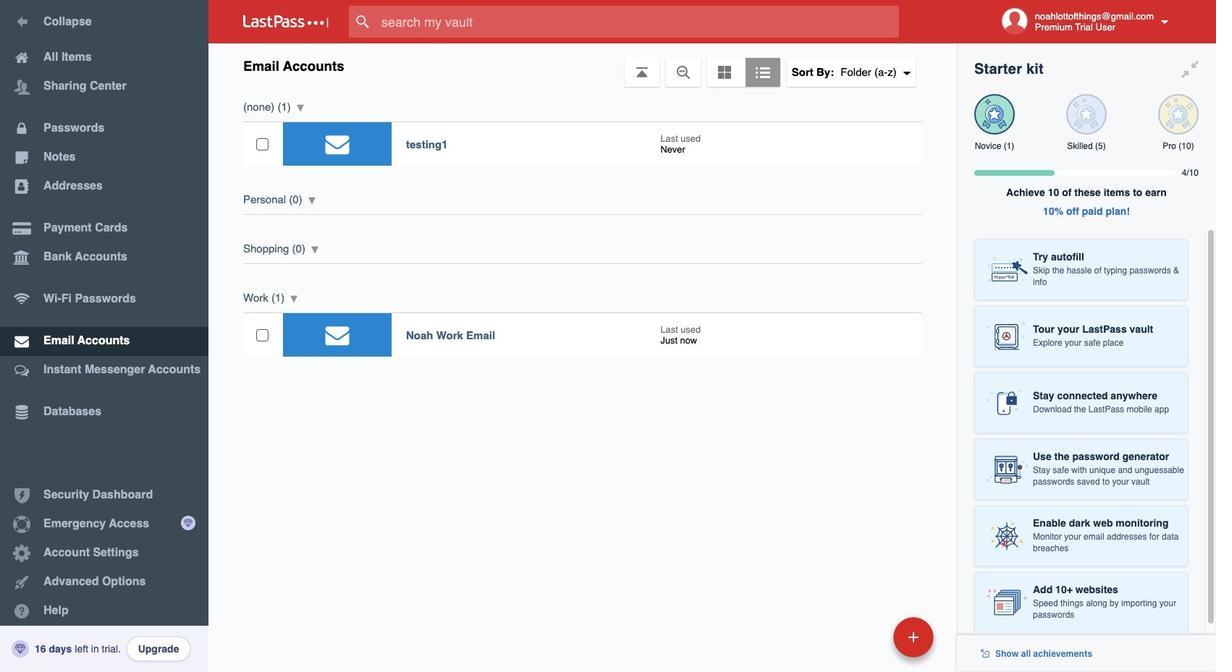 Task type: vqa. For each thing, say whether or not it's contained in the screenshot.
the Search SEARCH FIELD
yes



Task type: locate. For each thing, give the bounding box(es) containing it.
lastpass image
[[243, 15, 329, 28]]



Task type: describe. For each thing, give the bounding box(es) containing it.
Search search field
[[349, 6, 928, 38]]

search my vault text field
[[349, 6, 928, 38]]

new item element
[[794, 617, 939, 658]]

new item navigation
[[794, 613, 943, 673]]

main navigation navigation
[[0, 0, 209, 673]]

vault options navigation
[[209, 43, 957, 87]]



